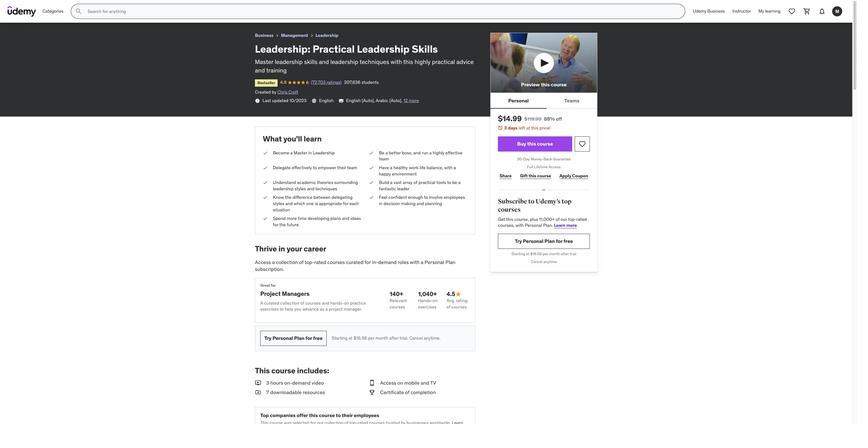 Task type: describe. For each thing, give the bounding box(es) containing it.
instructor link
[[729, 4, 755, 19]]

month for trial.
[[376, 335, 389, 341]]

0 vertical spatial their
[[337, 165, 347, 170]]

empower
[[318, 165, 337, 170]]

off
[[557, 116, 562, 122]]

0 horizontal spatial 4.6
[[30, 11, 37, 17]]

course up on-
[[272, 366, 296, 375]]

a right roles
[[421, 259, 424, 265]]

udemy
[[693, 8, 707, 14]]

xsmall image for know
[[263, 194, 268, 201]]

rated inside get this course, plus 11,000+ of our top-rated courses, with personal plan.
[[577, 216, 587, 222]]

wishlist image
[[789, 8, 796, 15]]

of inside build a vast array of practical tools to be a fantastic leader
[[414, 180, 418, 185]]

personal up starting at $16.58 per month after trial cancel anytime
[[523, 238, 544, 244]]

0 vertical spatial bestseller
[[8, 12, 25, 17]]

xsmall image for become
[[263, 150, 268, 156]]

access for access on mobile and tv
[[381, 379, 397, 386]]

1 horizontal spatial 207,636 students
[[344, 80, 379, 85]]

1 vertical spatial business
[[255, 32, 274, 38]]

$14.99
[[498, 114, 522, 124]]

learning
[[766, 8, 781, 14]]

boss,
[[402, 150, 413, 156]]

starting for starting at $16.58 per month after trial. cancel anytime.
[[332, 335, 348, 341]]

managers
[[282, 290, 310, 297]]

leadership inside understand academic theories surrounding leadership styles and techniques
[[273, 186, 294, 191]]

manager.
[[344, 306, 362, 312]]

per for trial.
[[368, 335, 375, 341]]

courses inside 140+ relevant courses
[[390, 304, 405, 310]]

free inside thrive in your career element
[[313, 335, 323, 341]]

the inside "spend more time developing plans and ideas for the future"
[[279, 222, 286, 227]]

tv
[[431, 379, 437, 386]]

leadership: for leadership: practical leadership skills master leadership skills and leadership techniques with this highly practical advice and training
[[255, 42, 311, 55]]

anytime
[[544, 259, 557, 264]]

2 horizontal spatial xsmall image
[[369, 180, 374, 186]]

3 hours on-demand video
[[267, 379, 324, 386]]

tab list containing personal
[[491, 93, 598, 109]]

course language image
[[312, 98, 317, 103]]

1 vertical spatial employees
[[354, 412, 380, 418]]

have a healthy work life balance, with a happy environment
[[379, 165, 456, 177]]

time
[[298, 216, 307, 221]]

leadership: practical leadership skills
[[5, 3, 98, 9]]

the inside know the difference between delegating styles and which one is appropriate for each situation
[[285, 194, 292, 200]]

be
[[379, 150, 385, 156]]

0 vertical spatial plan
[[545, 238, 555, 244]]

0 horizontal spatial demand
[[292, 379, 311, 386]]

my learning link
[[755, 4, 785, 19]]

1 vertical spatial try personal plan for free link
[[261, 331, 327, 346]]

management link
[[281, 32, 308, 39]]

30-
[[518, 157, 524, 161]]

1 vertical spatial master
[[294, 150, 307, 156]]

personal down help
[[273, 335, 293, 341]]

video
[[312, 379, 324, 386]]

courses inside access a collection of top-rated courses curated for in-demand roles with a personal plan subscription.
[[328, 259, 345, 265]]

collection inside great for project managers a curated collection of courses and hands-on practice exercises to help you advance as a project manager.
[[280, 300, 300, 306]]

is
[[315, 201, 318, 206]]

[auto], arabic
[[362, 98, 389, 103]]

courses inside great for project managers a curated collection of courses and hands-on practice exercises to help you advance as a project manager.
[[306, 300, 321, 306]]

techniques inside understand academic theories surrounding leadership styles and techniques
[[316, 186, 337, 191]]

for down learn
[[556, 238, 563, 244]]

12
[[404, 98, 408, 103]]

per for trial
[[543, 251, 549, 256]]

1 vertical spatial 4.6
[[280, 80, 287, 85]]

be
[[453, 180, 458, 185]]

at for starting at $16.58 per month after trial. cancel anytime.
[[349, 335, 353, 341]]

rating
[[456, 298, 468, 303]]

xsmall image for spend
[[263, 216, 268, 222]]

and inside know the difference between delegating styles and which one is appropriate for each situation
[[286, 201, 293, 206]]

categories button
[[39, 4, 67, 19]]

coupon
[[573, 173, 589, 179]]

skills for leadership: practical leadership skills
[[85, 3, 98, 9]]

xsmall image for understand
[[263, 180, 268, 186]]

learn
[[554, 222, 566, 228]]

spend
[[273, 216, 286, 221]]

1 vertical spatial (72,703 ratings)
[[311, 80, 342, 85]]

situation
[[273, 207, 290, 212]]

0 vertical spatial at
[[527, 125, 531, 131]]

$119.99
[[525, 116, 542, 122]]

0 vertical spatial (72,703 ratings)
[[44, 11, 75, 17]]

practice
[[350, 300, 366, 306]]

full
[[528, 164, 534, 169]]

of inside great for project managers a curated collection of courses and hands-on practice exercises to help you advance as a project manager.
[[301, 300, 304, 306]]

udemy image
[[8, 6, 36, 17]]

courses inside subscribe to udemy's top courses
[[498, 206, 521, 214]]

english for english [auto], arabic [auto] , 12 more
[[346, 98, 361, 103]]

hands-
[[418, 298, 433, 303]]

guarantee
[[553, 157, 571, 161]]

a right have
[[390, 165, 393, 170]]

1 vertical spatial bestseller
[[258, 80, 275, 85]]

and right skills
[[319, 58, 329, 66]]

plan inside access a collection of top-rated courses curated for in-demand roles with a personal plan subscription.
[[446, 259, 456, 265]]

days
[[508, 125, 518, 131]]

with inside access a collection of top-rated courses curated for in-demand roles with a personal plan subscription.
[[410, 259, 420, 265]]

shopping cart with 0 items image
[[804, 8, 811, 15]]

leadership: for leadership: practical leadership skills
[[5, 3, 33, 9]]

practical for leadership: practical leadership skills
[[34, 3, 56, 9]]

highly inside be a better boss, and run a highly effective team
[[433, 150, 445, 156]]

of inside get this course, plus 11,000+ of our top-rated courses, with personal plan.
[[556, 216, 560, 222]]

0 vertical spatial in
[[309, 150, 312, 156]]

xsmall image for last
[[255, 98, 260, 103]]

a left vast
[[390, 180, 393, 185]]

on-
[[285, 379, 292, 386]]

try personal plan for free for try personal plan for free link to the right
[[515, 238, 573, 244]]

know the difference between delegating styles and which one is appropriate for each situation
[[273, 194, 359, 212]]

trial.
[[400, 335, 409, 341]]

1 horizontal spatial 207,636
[[344, 80, 361, 85]]

confident
[[389, 194, 407, 200]]

ideas
[[351, 216, 361, 221]]

12 more button
[[404, 98, 419, 104]]

1 horizontal spatial (72,703
[[311, 80, 326, 85]]

a right become
[[291, 150, 293, 156]]

chris croft link
[[278, 89, 298, 95]]

0 vertical spatial 207,636 students
[[77, 11, 112, 17]]

personal inside get this course, plus 11,000+ of our top-rated courses, with personal plan.
[[525, 222, 543, 228]]

run
[[422, 150, 429, 156]]

xsmall image for delegate
[[263, 165, 268, 171]]

left
[[519, 125, 526, 131]]

course right offer
[[319, 412, 335, 418]]

involve
[[429, 194, 443, 200]]

back
[[544, 157, 553, 161]]

udemy business link
[[690, 4, 729, 19]]

effective
[[446, 150, 463, 156]]

1,040+ hands-on exercises
[[418, 290, 438, 310]]

leadership inside leadership: practical leadership skills master leadership skills and leadership techniques with this highly practical advice and training
[[357, 42, 410, 55]]

course for buy this course
[[538, 141, 553, 147]]

highly inside leadership: practical leadership skills master leadership skills and leadership techniques with this highly practical advice and training
[[415, 58, 431, 66]]

this
[[255, 366, 270, 375]]

1 vertical spatial their
[[342, 412, 353, 418]]

english for english
[[319, 98, 334, 103]]

a up subscription.
[[272, 259, 275, 265]]

what
[[263, 134, 282, 144]]

plus
[[530, 216, 539, 222]]

avg.
[[447, 298, 455, 303]]

plans
[[331, 216, 341, 221]]

after for trial
[[561, 251, 569, 256]]

cancel for anytime.
[[410, 335, 423, 341]]

this course includes:
[[255, 366, 329, 375]]

udemy's
[[536, 198, 561, 205]]

xsmall image for have
[[369, 165, 374, 171]]

project managers link
[[261, 290, 310, 297]]

top- inside get this course, plus 11,000+ of our top-rated courses, with personal plan.
[[569, 216, 577, 222]]

[auto]
[[390, 98, 402, 103]]

for inside access a collection of top-rated courses curated for in-demand roles with a personal plan subscription.
[[365, 259, 371, 265]]

become a master in leadership
[[273, 150, 335, 156]]

0 horizontal spatial plan
[[294, 335, 305, 341]]

companies
[[270, 412, 296, 418]]

be a better boss, and run a highly effective team
[[379, 150, 463, 162]]

team inside be a better boss, and run a highly effective team
[[379, 156, 389, 162]]

88%
[[544, 116, 555, 122]]

1 vertical spatial students
[[362, 80, 379, 85]]

practical for leadership: practical leadership skills master leadership skills and leadership techniques with this highly practical advice and training
[[313, 42, 355, 55]]

140+
[[390, 290, 404, 298]]

apply coupon button
[[558, 170, 590, 182]]

top- inside access a collection of top-rated courses curated for in-demand roles with a personal plan subscription.
[[305, 259, 315, 265]]

preview
[[522, 81, 540, 88]]

thrive
[[255, 244, 277, 254]]

one
[[307, 201, 314, 206]]

month for trial
[[550, 251, 561, 256]]

developing
[[308, 216, 330, 221]]

croft
[[289, 89, 298, 95]]

difference
[[293, 194, 313, 200]]

0 horizontal spatial in
[[279, 244, 285, 254]]

0 vertical spatial 207,636
[[77, 11, 94, 17]]

teams
[[565, 97, 580, 104]]

0 horizontal spatial team
[[347, 165, 358, 170]]

0 vertical spatial ratings)
[[60, 11, 75, 17]]

1 horizontal spatial try personal plan for free link
[[498, 234, 590, 249]]

roles
[[398, 259, 409, 265]]

access for access a collection of top-rated courses curated for in-demand roles with a personal plan subscription.
[[255, 259, 271, 265]]

life
[[420, 165, 426, 170]]

great
[[261, 283, 270, 288]]

submit search image
[[75, 8, 83, 15]]

small image for 3 hours on-demand video
[[255, 379, 261, 386]]

0 vertical spatial (72,703
[[44, 11, 59, 17]]

tools
[[437, 180, 447, 185]]

3 days left at this price!
[[505, 125, 551, 131]]

by
[[272, 89, 277, 95]]

small image for 7 downloadable resources
[[255, 389, 261, 396]]

build
[[379, 180, 389, 185]]



Task type: locate. For each thing, give the bounding box(es) containing it.
for right great
[[271, 283, 276, 288]]

a right "be"
[[459, 180, 461, 185]]

per inside thrive in your career element
[[368, 335, 375, 341]]

this
[[404, 58, 414, 66], [541, 81, 550, 88], [532, 125, 539, 131], [528, 141, 537, 147], [529, 173, 537, 179], [507, 216, 514, 222], [309, 412, 318, 418]]

1 horizontal spatial on
[[398, 379, 403, 386]]

1 horizontal spatial free
[[564, 238, 573, 244]]

4.6 down leadership: practical leadership skills
[[30, 11, 37, 17]]

top- right our
[[569, 216, 577, 222]]

1,040+
[[418, 290, 437, 298]]

delegating
[[332, 194, 353, 200]]

small image up rating
[[456, 291, 462, 297]]

planning
[[425, 201, 442, 206]]

for left in- on the bottom of the page
[[365, 259, 371, 265]]

month up anytime
[[550, 251, 561, 256]]

0 vertical spatial small image
[[369, 379, 376, 386]]

for down advance in the left bottom of the page
[[306, 335, 312, 341]]

leadership: inside leadership: practical leadership skills master leadership skills and leadership techniques with this highly practical advice and training
[[255, 42, 311, 55]]

try personal plan for free down you
[[265, 335, 323, 341]]

0 horizontal spatial english
[[319, 98, 334, 103]]

for inside know the difference between delegating styles and which one is appropriate for each situation
[[343, 201, 349, 206]]

xsmall image left become
[[263, 150, 268, 156]]

small image for access
[[369, 379, 376, 386]]

styles inside understand academic theories surrounding leadership styles and techniques
[[295, 186, 306, 191]]

1 horizontal spatial access
[[381, 379, 397, 386]]

0 horizontal spatial 207,636 students
[[77, 11, 112, 17]]

0 horizontal spatial 3
[[267, 379, 269, 386]]

collection inside access a collection of top-rated courses curated for in-demand roles with a personal plan subscription.
[[276, 259, 298, 265]]

try personal plan for free inside thrive in your career element
[[265, 335, 323, 341]]

0 horizontal spatial more
[[287, 216, 297, 221]]

exercises down hands-
[[418, 304, 437, 310]]

xsmall image right the business link
[[275, 33, 280, 38]]

1 vertical spatial small image
[[369, 389, 376, 396]]

xsmall image left spend
[[263, 216, 268, 222]]

leadership
[[275, 58, 303, 66], [331, 58, 359, 66], [273, 186, 294, 191]]

to inside great for project managers a curated collection of courses and hands-on practice exercises to help you advance as a project manager.
[[280, 306, 284, 312]]

0 vertical spatial try personal plan for free link
[[498, 234, 590, 249]]

of down access on mobile and tv
[[405, 389, 410, 395]]

on inside 1,040+ hands-on exercises
[[433, 298, 438, 303]]

and down enough
[[417, 201, 424, 206]]

1 vertical spatial skills
[[412, 42, 438, 55]]

course down lifetime
[[538, 173, 552, 179]]

alarm image
[[498, 125, 503, 130]]

1 vertical spatial 207,636
[[344, 80, 361, 85]]

buy this course button
[[498, 136, 573, 151]]

xsmall image
[[275, 33, 280, 38], [310, 33, 315, 38], [369, 180, 374, 186]]

after inside starting at $16.58 per month after trial cancel anytime
[[561, 251, 569, 256]]

2 english from the left
[[346, 98, 361, 103]]

cancel for anytime
[[531, 259, 543, 264]]

healthy
[[394, 165, 408, 170]]

3 left the hours
[[267, 379, 269, 386]]

leadership link
[[316, 32, 339, 39]]

collection up help
[[280, 300, 300, 306]]

1 horizontal spatial month
[[550, 251, 561, 256]]

after left the trial
[[561, 251, 569, 256]]

this inside leadership: practical leadership skills master leadership skills and leadership techniques with this highly practical advice and training
[[404, 58, 414, 66]]

3 for 3 days left at this price!
[[505, 125, 507, 131]]

per inside starting at $16.58 per month after trial cancel anytime
[[543, 251, 549, 256]]

a right as
[[326, 306, 328, 312]]

1 horizontal spatial exercises
[[418, 304, 437, 310]]

xsmall image left last
[[255, 98, 260, 103]]

after left trial.
[[390, 335, 399, 341]]

1 horizontal spatial 4.6
[[280, 80, 287, 85]]

1 horizontal spatial skills
[[412, 42, 438, 55]]

1 vertical spatial practical
[[313, 42, 355, 55]]

as
[[320, 306, 325, 312]]

starting for starting at $16.58 per month after trial cancel anytime
[[512, 251, 526, 256]]

more inside "spend more time developing plans and ideas for the future"
[[287, 216, 297, 221]]

chris
[[278, 89, 288, 95]]

a right run
[[430, 150, 432, 156]]

get this course, plus 11,000+ of our top-rated courses, with personal plan.
[[498, 216, 587, 228]]

access inside access a collection of top-rated courses curated for in-demand roles with a personal plan subscription.
[[255, 259, 271, 265]]

0 horizontal spatial try personal plan for free
[[265, 335, 323, 341]]

207,636
[[77, 11, 94, 17], [344, 80, 361, 85]]

practical inside build a vast array of practical tools to be a fantastic leader
[[419, 180, 436, 185]]

2 vertical spatial small image
[[255, 389, 261, 396]]

rated down career
[[315, 259, 326, 265]]

1 horizontal spatial students
[[362, 80, 379, 85]]

more for spend more time developing plans and ideas for the future
[[287, 216, 297, 221]]

1 vertical spatial $16.58
[[354, 335, 367, 341]]

top- down career
[[305, 259, 315, 265]]

(72,703 ratings)
[[44, 11, 75, 17], [311, 80, 342, 85]]

delegate
[[273, 165, 291, 170]]

employees
[[444, 194, 465, 200], [354, 412, 380, 418]]

and up as
[[322, 300, 329, 306]]

last
[[263, 98, 271, 103]]

$16.58 inside starting at $16.58 per month after trial cancel anytime
[[531, 251, 542, 256]]

1 small image from the top
[[369, 379, 376, 386]]

0 vertical spatial access
[[549, 164, 561, 169]]

at inside thrive in your career element
[[349, 335, 353, 341]]

subscribe
[[498, 198, 528, 205]]

xsmall image left build
[[369, 180, 374, 186]]

$16.58 inside thrive in your career element
[[354, 335, 367, 341]]

small image inside thrive in your career element
[[456, 291, 462, 297]]

1 vertical spatial cancel
[[410, 335, 423, 341]]

1 horizontal spatial business
[[708, 8, 725, 14]]

after
[[561, 251, 569, 256], [390, 335, 399, 341]]

month
[[550, 251, 561, 256], [376, 335, 389, 341]]

access
[[549, 164, 561, 169], [255, 259, 271, 265], [381, 379, 397, 386]]

thrive in your career
[[255, 244, 326, 254]]

and up 'situation'
[[286, 201, 293, 206]]

0 horizontal spatial styles
[[273, 201, 285, 206]]

0 horizontal spatial skills
[[85, 3, 98, 9]]

skills for leadership: practical leadership skills master leadership skills and leadership techniques with this highly practical advice and training
[[412, 42, 438, 55]]

1 horizontal spatial highly
[[433, 150, 445, 156]]

and left run
[[414, 150, 421, 156]]

1 horizontal spatial in
[[309, 150, 312, 156]]

0 horizontal spatial per
[[368, 335, 375, 341]]

the right know
[[285, 194, 292, 200]]

advice
[[457, 58, 474, 66]]

curated inside great for project managers a curated collection of courses and hands-on practice exercises to help you advance as a project manager.
[[264, 300, 279, 306]]

small image
[[369, 379, 376, 386], [369, 389, 376, 396]]

in inside the feel confident enough to involve employees in decision making and planning
[[379, 201, 383, 206]]

1 horizontal spatial more
[[409, 98, 419, 103]]

0 horizontal spatial after
[[390, 335, 399, 341]]

of left our
[[556, 216, 560, 222]]

,
[[402, 98, 403, 103]]

with inside leadership: practical leadership skills master leadership skills and leadership techniques with this highly practical advice and training
[[391, 58, 402, 66]]

get
[[498, 216, 506, 222]]

xsmall image left be
[[369, 150, 374, 156]]

theories
[[317, 180, 333, 185]]

more down our
[[567, 222, 577, 228]]

of right the array
[[414, 180, 418, 185]]

and down academic
[[307, 186, 315, 191]]

for inside "spend more time developing plans and ideas for the future"
[[273, 222, 279, 227]]

0 vertical spatial team
[[379, 156, 389, 162]]

in left the your at the left bottom of the page
[[279, 244, 285, 254]]

rated inside access a collection of top-rated courses curated for in-demand roles with a personal plan subscription.
[[315, 259, 326, 265]]

1 vertical spatial at
[[526, 251, 530, 256]]

this inside buy this course button
[[528, 141, 537, 147]]

at inside starting at $16.58 per month after trial cancel anytime
[[526, 251, 530, 256]]

after for trial.
[[390, 335, 399, 341]]

wishlist image
[[579, 140, 587, 148]]

access on mobile and tv
[[381, 379, 437, 386]]

starting down project
[[332, 335, 348, 341]]

tab list
[[491, 93, 598, 109]]

1 horizontal spatial 3
[[505, 125, 507, 131]]

completion
[[411, 389, 436, 395]]

personal inside access a collection of top-rated courses curated for in-demand roles with a personal plan subscription.
[[425, 259, 445, 265]]

closed captions image
[[339, 98, 344, 103]]

and inside the feel confident enough to involve employees in decision making and planning
[[417, 201, 424, 206]]

0 vertical spatial students
[[95, 11, 112, 17]]

1 horizontal spatial $16.58
[[531, 251, 542, 256]]

courses inside avg. rating of courses
[[452, 304, 467, 310]]

2 vertical spatial more
[[567, 222, 577, 228]]

1 vertical spatial access
[[255, 259, 271, 265]]

apply coupon
[[560, 173, 589, 179]]

try for try personal plan for free link to the right
[[515, 238, 522, 244]]

0 horizontal spatial leadership:
[[5, 3, 33, 9]]

xsmall image for feel
[[369, 194, 374, 201]]

try personal plan for free link
[[498, 234, 590, 249], [261, 331, 327, 346]]

month inside thrive in your career element
[[376, 335, 389, 341]]

and inside great for project managers a curated collection of courses and hands-on practice exercises to help you advance as a project manager.
[[322, 300, 329, 306]]

styles
[[295, 186, 306, 191], [273, 201, 285, 206]]

in down feel
[[379, 201, 383, 206]]

and inside be a better boss, and run a highly effective team
[[414, 150, 421, 156]]

collection
[[276, 259, 298, 265], [280, 300, 300, 306]]

students up [auto], arabic
[[362, 80, 379, 85]]

3 right alarm icon
[[505, 125, 507, 131]]

0 vertical spatial 3
[[505, 125, 507, 131]]

with inside get this course, plus 11,000+ of our top-rated courses, with personal plan.
[[516, 222, 524, 228]]

curated down project
[[264, 300, 279, 306]]

xsmall image left feel
[[369, 194, 374, 201]]

xsmall image left know
[[263, 194, 268, 201]]

help
[[285, 306, 294, 312]]

training
[[266, 66, 287, 74]]

1 horizontal spatial bestseller
[[258, 80, 275, 85]]

and inside understand academic theories surrounding leadership styles and techniques
[[307, 186, 315, 191]]

demand inside access a collection of top-rated courses curated for in-demand roles with a personal plan subscription.
[[379, 259, 397, 265]]

practical left advice
[[432, 58, 455, 66]]

a inside great for project managers a curated collection of courses and hands-on practice exercises to help you advance as a project manager.
[[326, 306, 328, 312]]

personal button
[[491, 93, 547, 108]]

practical left tools
[[419, 180, 436, 185]]

resources
[[303, 389, 325, 395]]

curated inside access a collection of top-rated courses curated for in-demand roles with a personal plan subscription.
[[347, 259, 364, 265]]

demand
[[379, 259, 397, 265], [292, 379, 311, 386]]

to inside subscribe to udemy's top courses
[[529, 198, 535, 205]]

try for try personal plan for free link to the bottom
[[265, 335, 272, 341]]

cancel left anytime
[[531, 259, 543, 264]]

0 vertical spatial employees
[[444, 194, 465, 200]]

created
[[255, 89, 271, 95]]

master inside leadership: practical leadership skills master leadership skills and leadership techniques with this highly practical advice and training
[[255, 58, 274, 66]]

exercises inside 1,040+ hands-on exercises
[[418, 304, 437, 310]]

small image
[[456, 291, 462, 297], [255, 379, 261, 386], [255, 389, 261, 396]]

(72,703 ratings) up 'course language' icon
[[311, 80, 342, 85]]

more
[[409, 98, 419, 103], [287, 216, 297, 221], [567, 222, 577, 228]]

more for learn more
[[567, 222, 577, 228]]

1 vertical spatial in
[[379, 201, 383, 206]]

small image for certificate
[[369, 389, 376, 396]]

try inside thrive in your career element
[[265, 335, 272, 341]]

a up "be"
[[454, 165, 456, 170]]

1 horizontal spatial xsmall image
[[310, 33, 315, 38]]

personal right roles
[[425, 259, 445, 265]]

$16.58 for starting at $16.58 per month after trial. cancel anytime.
[[354, 335, 367, 341]]

rated up learn more
[[577, 216, 587, 222]]

to inside build a vast array of practical tools to be a fantastic leader
[[448, 180, 452, 185]]

in down learn
[[309, 150, 312, 156]]

0 horizontal spatial rated
[[315, 259, 326, 265]]

(72,703
[[44, 11, 59, 17], [311, 80, 326, 85]]

surrounding
[[335, 180, 358, 185]]

udemy business
[[693, 8, 725, 14]]

3 for 3 hours on-demand video
[[267, 379, 269, 386]]

xsmall image left the 'delegate'
[[263, 165, 268, 171]]

$14.99 $119.99 88% off
[[498, 114, 562, 124]]

course for gift this course
[[538, 173, 552, 179]]

of
[[414, 180, 418, 185], [556, 216, 560, 222], [299, 259, 304, 265], [301, 300, 304, 306], [447, 304, 451, 310], [405, 389, 410, 395]]

2 horizontal spatial access
[[549, 164, 561, 169]]

certificate
[[381, 389, 404, 395]]

or
[[543, 187, 546, 192]]

1 horizontal spatial rated
[[577, 216, 587, 222]]

4.6 up "chris"
[[280, 80, 287, 85]]

techniques inside leadership: practical leadership skills master leadership skills and leadership techniques with this highly practical advice and training
[[360, 58, 390, 66]]

207,636 students
[[77, 11, 112, 17], [344, 80, 379, 85]]

0 horizontal spatial curated
[[264, 300, 279, 306]]

notifications image
[[819, 8, 827, 15]]

course,
[[515, 216, 529, 222]]

0 horizontal spatial starting
[[332, 335, 348, 341]]

at for starting at $16.58 per month after trial cancel anytime
[[526, 251, 530, 256]]

collection down thrive in your career
[[276, 259, 298, 265]]

more up future
[[287, 216, 297, 221]]

on up manager.
[[344, 300, 349, 306]]

access down back
[[549, 164, 561, 169]]

free up the trial
[[564, 238, 573, 244]]

0 vertical spatial after
[[561, 251, 569, 256]]

of down avg.
[[447, 304, 451, 310]]

2 horizontal spatial in
[[379, 201, 383, 206]]

2 vertical spatial access
[[381, 379, 397, 386]]

english [auto], arabic [auto] , 12 more
[[346, 98, 419, 103]]

starting down courses,
[[512, 251, 526, 256]]

1 horizontal spatial techniques
[[360, 58, 390, 66]]

1 vertical spatial leadership:
[[255, 42, 311, 55]]

their
[[337, 165, 347, 170], [342, 412, 353, 418]]

feel
[[379, 194, 388, 200]]

course for preview this course
[[551, 81, 567, 88]]

cancel right trial.
[[410, 335, 423, 341]]

$16.58 for starting at $16.58 per month after trial cancel anytime
[[531, 251, 542, 256]]

access inside the 30-day money-back guarantee full lifetime access
[[549, 164, 561, 169]]

apply
[[560, 173, 572, 179]]

preview this course
[[522, 81, 567, 88]]

ratings)
[[60, 11, 75, 17], [327, 80, 342, 85]]

0 vertical spatial practical
[[432, 58, 455, 66]]

business left management
[[255, 32, 274, 38]]

for inside great for project managers a curated collection of courses and hands-on practice exercises to help you advance as a project manager.
[[271, 283, 276, 288]]

personal inside button
[[509, 97, 529, 104]]

try personal plan for free for try personal plan for free link to the bottom
[[265, 335, 323, 341]]

of inside avg. rating of courses
[[447, 304, 451, 310]]

appropriate
[[319, 201, 342, 206]]

you'll
[[284, 134, 302, 144]]

each
[[350, 201, 359, 206]]

this inside preview this course button
[[541, 81, 550, 88]]

exercises inside great for project managers a curated collection of courses and hands-on practice exercises to help you advance as a project manager.
[[261, 306, 279, 312]]

2 horizontal spatial on
[[433, 298, 438, 303]]

with inside have a healthy work life balance, with a happy environment
[[445, 165, 453, 170]]

xsmall image left leadership link
[[310, 33, 315, 38]]

0 vertical spatial small image
[[456, 291, 462, 297]]

0 vertical spatial starting
[[512, 251, 526, 256]]

0 vertical spatial try
[[515, 238, 522, 244]]

my
[[759, 8, 765, 14]]

and inside "spend more time developing plans and ideas for the future"
[[342, 216, 350, 221]]

on left avg.
[[433, 298, 438, 303]]

on left mobile
[[398, 379, 403, 386]]

(72,703 up 'course language' icon
[[311, 80, 326, 85]]

xsmall image for be
[[369, 150, 374, 156]]

1 vertical spatial practical
[[419, 180, 436, 185]]

employees inside the feel confident enough to involve employees in decision making and planning
[[444, 194, 465, 200]]

curated left in- on the bottom of the page
[[347, 259, 364, 265]]

skills inside leadership: practical leadership skills master leadership skills and leadership techniques with this highly practical advice and training
[[412, 42, 438, 55]]

xsmall image
[[255, 98, 260, 103], [263, 150, 268, 156], [369, 150, 374, 156], [263, 165, 268, 171], [369, 165, 374, 171], [263, 180, 268, 186], [263, 194, 268, 201], [369, 194, 374, 201], [263, 216, 268, 222]]

0 horizontal spatial master
[[255, 58, 274, 66]]

business right udemy
[[708, 8, 725, 14]]

this inside gift this course link
[[529, 173, 537, 179]]

balance,
[[427, 165, 444, 170]]

try personal plan for free link up starting at $16.58 per month after trial cancel anytime
[[498, 234, 590, 249]]

small image down this at the left bottom
[[255, 379, 261, 386]]

know
[[273, 194, 284, 200]]

0 vertical spatial cancel
[[531, 259, 543, 264]]

1 horizontal spatial cancel
[[531, 259, 543, 264]]

top companies offer this course to their employees
[[261, 412, 380, 418]]

techniques
[[360, 58, 390, 66], [316, 186, 337, 191]]

updated
[[272, 98, 289, 103]]

1 vertical spatial plan
[[446, 259, 456, 265]]

and left tv
[[421, 379, 430, 386]]

share button
[[498, 170, 514, 182]]

effectively
[[292, 165, 312, 170]]

1 vertical spatial collection
[[280, 300, 300, 306]]

business
[[708, 8, 725, 14], [255, 32, 274, 38]]

1 vertical spatial team
[[347, 165, 358, 170]]

starting inside thrive in your career element
[[332, 335, 348, 341]]

0 horizontal spatial on
[[344, 300, 349, 306]]

1 vertical spatial ratings)
[[327, 80, 342, 85]]

top
[[562, 198, 572, 205]]

cancel inside thrive in your career element
[[410, 335, 423, 341]]

1 vertical spatial top-
[[305, 259, 315, 265]]

spend more time developing plans and ideas for the future
[[273, 216, 361, 227]]

english right 'course language' icon
[[319, 98, 334, 103]]

skills
[[304, 58, 318, 66]]

0 vertical spatial highly
[[415, 58, 431, 66]]

0 horizontal spatial techniques
[[316, 186, 337, 191]]

last updated 10/2023
[[263, 98, 307, 103]]

thrive in your career element
[[255, 244, 476, 351]]

month left trial.
[[376, 335, 389, 341]]

what you'll learn
[[263, 134, 322, 144]]

(72,703 ratings) down leadership: practical leadership skills
[[44, 11, 75, 17]]

buy
[[518, 141, 527, 147]]

starting inside starting at $16.58 per month after trial cancel anytime
[[512, 251, 526, 256]]

0 vertical spatial demand
[[379, 259, 397, 265]]

access up subscription.
[[255, 259, 271, 265]]

7 downloadable resources
[[267, 389, 325, 395]]

this inside get this course, plus 11,000+ of our top-rated courses, with personal plan.
[[507, 216, 514, 222]]

xsmall image left understand
[[263, 180, 268, 186]]

month inside starting at $16.58 per month after trial cancel anytime
[[550, 251, 561, 256]]

course up back
[[538, 141, 553, 147]]

enough
[[408, 194, 423, 200]]

master up effectively
[[294, 150, 307, 156]]

xsmall image left have
[[369, 165, 374, 171]]

(72,703 down leadership: practical leadership skills
[[44, 11, 59, 17]]

practical
[[432, 58, 455, 66], [419, 180, 436, 185]]

practical inside leadership: practical leadership skills master leadership skills and leadership techniques with this highly practical advice and training
[[432, 58, 455, 66]]

small image left 7 on the bottom left
[[255, 389, 261, 396]]

2 horizontal spatial plan
[[545, 238, 555, 244]]

0 horizontal spatial xsmall image
[[275, 33, 280, 38]]

on inside great for project managers a curated collection of courses and hands-on practice exercises to help you advance as a project manager.
[[344, 300, 349, 306]]

access up "certificate"
[[381, 379, 397, 386]]

styles for know
[[273, 201, 285, 206]]

after inside thrive in your career element
[[390, 335, 399, 341]]

1 vertical spatial free
[[313, 335, 323, 341]]

styles down academic
[[295, 186, 306, 191]]

and left the ideas
[[342, 216, 350, 221]]

for down spend
[[273, 222, 279, 227]]

trial
[[570, 251, 577, 256]]

bestseller
[[8, 12, 25, 17], [258, 80, 275, 85]]

0 vertical spatial collection
[[276, 259, 298, 265]]

ratings) left submit search icon
[[60, 11, 75, 17]]

of inside access a collection of top-rated courses curated for in-demand roles with a personal plan subscription.
[[299, 259, 304, 265]]

business link
[[255, 32, 274, 39]]

0 horizontal spatial $16.58
[[354, 335, 367, 341]]

styles inside know the difference between delegating styles and which one is appropriate for each situation
[[273, 201, 285, 206]]

0 horizontal spatial try personal plan for free link
[[261, 331, 327, 346]]

styles for understand
[[295, 186, 306, 191]]

of up you
[[301, 300, 304, 306]]

1 vertical spatial (72,703
[[311, 80, 326, 85]]

0 horizontal spatial free
[[313, 335, 323, 341]]

of down the your at the left bottom of the page
[[299, 259, 304, 265]]

Search for anything text field
[[86, 6, 678, 17]]

to inside the feel confident enough to involve employees in decision making and planning
[[424, 194, 428, 200]]

2 vertical spatial in
[[279, 244, 285, 254]]

0 vertical spatial free
[[564, 238, 573, 244]]

a right be
[[386, 150, 388, 156]]

practical inside leadership: practical leadership skills master leadership skills and leadership techniques with this highly practical advice and training
[[313, 42, 355, 55]]

1 horizontal spatial try personal plan for free
[[515, 238, 573, 244]]

1 horizontal spatial leadership:
[[255, 42, 311, 55]]

1 horizontal spatial curated
[[347, 259, 364, 265]]

english right closed captions icon
[[346, 98, 361, 103]]

cancel inside starting at $16.58 per month after trial cancel anytime
[[531, 259, 543, 264]]

1 english from the left
[[319, 98, 334, 103]]

10/2023
[[290, 98, 307, 103]]

exercises down a
[[261, 306, 279, 312]]

1 horizontal spatial team
[[379, 156, 389, 162]]

2 small image from the top
[[369, 389, 376, 396]]

and left training
[[255, 66, 265, 74]]



Task type: vqa. For each thing, say whether or not it's contained in the screenshot.
leadership:
yes



